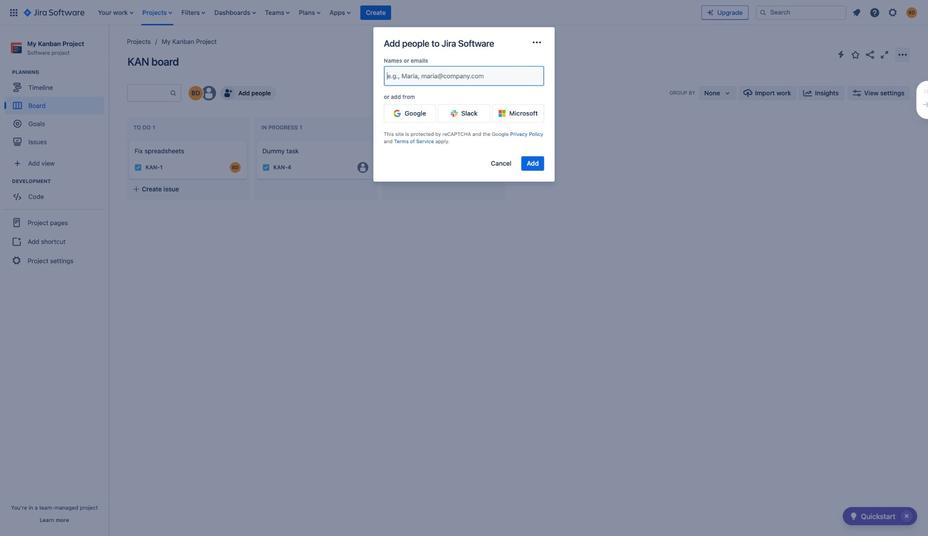 Task type: vqa. For each thing, say whether or not it's contained in the screenshot.
LIST
yes



Task type: locate. For each thing, give the bounding box(es) containing it.
1 vertical spatial group
[[4, 178, 109, 209]]

goal image
[[13, 120, 22, 128]]

task image down in progress element at the left
[[262, 164, 270, 171]]

7 list item from the left
[[327, 0, 353, 25]]

0 vertical spatial group
[[4, 68, 109, 154]]

2 heading from the top
[[12, 178, 109, 185]]

group
[[4, 68, 109, 154], [4, 178, 109, 209], [4, 209, 105, 273]]

1 task image from the left
[[135, 164, 142, 171]]

create column image
[[512, 118, 523, 129]]

5 list item from the left
[[262, 0, 293, 25]]

list
[[93, 0, 702, 25], [849, 4, 923, 21]]

1 horizontal spatial task image
[[262, 164, 270, 171]]

1 horizontal spatial list
[[849, 4, 923, 21]]

None text field
[[387, 72, 389, 81]]

1 list item from the left
[[95, 0, 136, 25]]

2 list item from the left
[[140, 0, 175, 25]]

1 vertical spatial heading
[[12, 178, 109, 185]]

4 list item from the left
[[212, 0, 259, 25]]

heading
[[12, 68, 109, 76], [12, 178, 109, 185]]

import image
[[743, 88, 753, 98]]

list item
[[95, 0, 136, 25], [140, 0, 175, 25], [179, 0, 208, 25], [212, 0, 259, 25], [262, 0, 293, 25], [296, 0, 323, 25], [327, 0, 353, 25], [361, 0, 391, 25]]

add people image
[[222, 88, 233, 98]]

Search field
[[756, 5, 847, 20]]

task image
[[135, 164, 142, 171], [262, 164, 270, 171]]

to do element
[[134, 124, 157, 131]]

sidebar element
[[0, 25, 109, 536]]

jira software image
[[24, 7, 84, 18], [24, 7, 84, 18]]

2 task image from the left
[[262, 164, 270, 171]]

0 horizontal spatial task image
[[135, 164, 142, 171]]

6 list item from the left
[[296, 0, 323, 25]]

banner
[[0, 0, 928, 25]]

1 heading from the top
[[12, 68, 109, 76]]

check image
[[849, 511, 859, 522]]

0 vertical spatial heading
[[12, 68, 109, 76]]

star kan board image
[[850, 49, 861, 60]]

2 vertical spatial group
[[4, 209, 105, 273]]

task image down to do element
[[135, 164, 142, 171]]

None search field
[[756, 5, 847, 20]]



Task type: describe. For each thing, give the bounding box(es) containing it.
primary element
[[5, 0, 702, 25]]

Search this board text field
[[128, 85, 170, 101]]

enter full screen image
[[879, 49, 890, 60]]

dismiss quickstart image
[[900, 509, 914, 524]]

search image
[[760, 9, 767, 16]]

heading for middle 'group'
[[12, 178, 109, 185]]

8 list item from the left
[[361, 0, 391, 25]]

task image for in progress element at the left
[[262, 164, 270, 171]]

task image for to do element
[[135, 164, 142, 171]]

heading for the topmost 'group'
[[12, 68, 109, 76]]

3 list item from the left
[[179, 0, 208, 25]]

more image
[[532, 37, 543, 48]]

in progress element
[[261, 124, 304, 131]]

0 horizontal spatial list
[[93, 0, 702, 25]]



